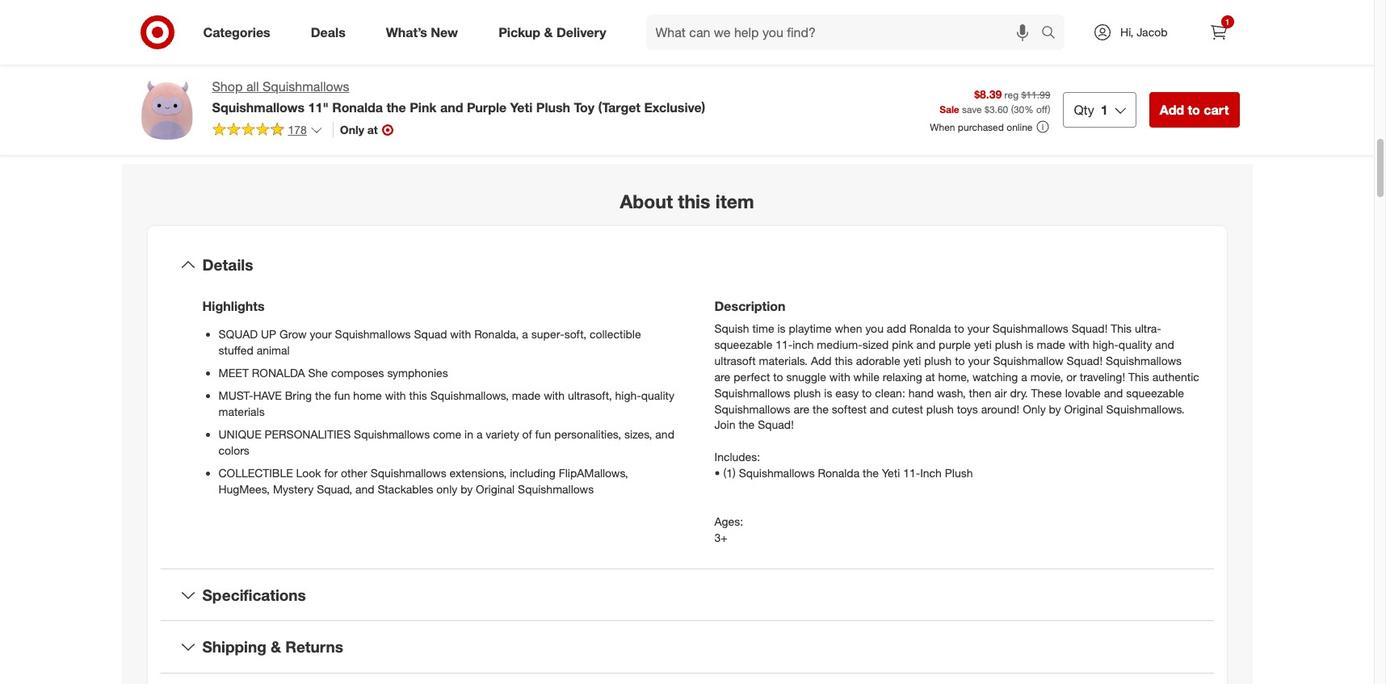 Task type: describe. For each thing, give the bounding box(es) containing it.
hi, jacob
[[1121, 25, 1168, 39]]

collectible
[[590, 327, 641, 341]]

off
[[1037, 104, 1048, 116]]

about
[[620, 190, 673, 213]]

squishmallows,
[[430, 389, 509, 402]]

plush up squishmallow
[[995, 337, 1023, 351]]

and inside shop all squishmallows squishmallows 11" ronalda the pink and purple yeti plush toy (target exclusive)
[[440, 99, 463, 115]]

come
[[433, 427, 462, 441]]

•
[[715, 466, 720, 480]]

mystery
[[273, 482, 314, 496]]

ages:
[[715, 514, 744, 528]]

made inside "squish time is playtime when you add ronalda to your squishmallows squad! this ultra- squeezable 11-inch medium-sized pink and purple yeti plush is made with high-quality and ultrasoft materials. add this adorable yeti plush to your squishmallow squad! squishmallows are perfect to snuggle with while relaxing at home, watching a movie, or traveling! this authentic squishmallows plush is easy to clean: hand wash, then air dry. these lovable and squeezable squishmallows are the softest and cutest plush toys around! only by original squishmallows. join the squad!"
[[1037, 337, 1066, 351]]

all
[[246, 78, 259, 95]]

description
[[715, 297, 786, 313]]

show more images button
[[335, 116, 467, 151]]

of
[[522, 427, 532, 441]]

air
[[995, 385, 1007, 399]]

including
[[510, 466, 556, 480]]

stuffed
[[219, 343, 254, 357]]

squishmallows inside includes: •   (1) squishmallows ronalda the yeti 11-inch plush
[[739, 466, 815, 480]]

to down the materials.
[[774, 369, 784, 383]]

plush up home,
[[925, 353, 952, 367]]

delivery
[[557, 24, 607, 40]]

advertisement region
[[707, 59, 1240, 120]]

1 horizontal spatial over
[[849, 22, 871, 35]]

deals
[[311, 24, 346, 40]]

show
[[346, 125, 378, 142]]

this inside must-have bring the fun home with this squishmallows, made with ultrasoft, high-quality materials
[[409, 389, 427, 402]]

details button
[[160, 239, 1214, 291]]

original inside "squish time is playtime when you add ronalda to your squishmallows squad! this ultra- squeezable 11-inch medium-sized pink and purple yeti plush is made with high-quality and ultrasoft materials. add this adorable yeti plush to your squishmallow squad! squishmallows are perfect to snuggle with while relaxing at home, watching a movie, or traveling! this authentic squishmallows plush is easy to clean: hand wash, then air dry. these lovable and squeezable squishmallows are the softest and cutest plush toys around! only by original squishmallows. join the squad!"
[[1065, 401, 1104, 415]]

movie,
[[1031, 369, 1064, 383]]

relaxing
[[883, 369, 923, 383]]

on
[[798, 22, 810, 35]]

pickup & delivery
[[499, 24, 607, 40]]

pay over time with affirm on orders over $100
[[739, 3, 899, 35]]

meet
[[219, 366, 249, 380]]

toy
[[574, 99, 595, 115]]

to down purple
[[955, 353, 965, 367]]

online
[[1007, 121, 1033, 133]]

squad
[[414, 327, 447, 341]]

meet ronalda she composes symphonies
[[219, 366, 448, 380]]

$8.39
[[975, 87, 1002, 101]]

and inside collectible look for other squishmallows extensions, including flipamallows, hugmees, mystery squad, and stackables only by original squishmallows
[[356, 482, 375, 496]]

squish
[[715, 321, 750, 334]]

categories link
[[189, 15, 291, 50]]

1 horizontal spatial are
[[794, 401, 810, 415]]

by inside "squish time is playtime when you add ronalda to your squishmallows squad! this ultra- squeezable 11-inch medium-sized pink and purple yeti plush is made with high-quality and ultrasoft materials. add this adorable yeti plush to your squishmallow squad! squishmallows are perfect to snuggle with while relaxing at home, watching a movie, or traveling! this authentic squishmallows plush is easy to clean: hand wash, then air dry. these lovable and squeezable squishmallows are the softest and cutest plush toys around! only by original squishmallows. join the squad!"
[[1049, 401, 1062, 415]]

2 vertical spatial squad!
[[758, 418, 794, 431]]

jacob
[[1137, 25, 1168, 39]]

with inside squad up grow your squishmallows squad with ronalda, a super-soft, collectible stuffed animal
[[450, 327, 471, 341]]

purple
[[939, 337, 971, 351]]

a inside "squish time is playtime when you add ronalda to your squishmallows squad! this ultra- squeezable 11-inch medium-sized pink and purple yeti plush is made with high-quality and ultrasoft materials. add this adorable yeti plush to your squishmallow squad! squishmallows are perfect to snuggle with while relaxing at home, watching a movie, or traveling! this authentic squishmallows plush is easy to clean: hand wash, then air dry. these lovable and squeezable squishmallows are the softest and cutest plush toys around! only by original squishmallows. join the squad!"
[[1022, 369, 1028, 383]]

or
[[1067, 369, 1077, 383]]

0 vertical spatial squeezable
[[715, 337, 773, 351]]

squishmallows 11&#34; ronalda the pink and purple yeti plush toy (target exclusive), 6 of 16 image
[[408, 0, 668, 103]]

ultrasoft,
[[568, 389, 612, 402]]

pink
[[410, 99, 437, 115]]

add to cart
[[1160, 102, 1230, 118]]

high- inside "squish time is playtime when you add ronalda to your squishmallows squad! this ultra- squeezable 11-inch medium-sized pink and purple yeti plush is made with high-quality and ultrasoft materials. add this adorable yeti plush to your squishmallow squad! squishmallows are perfect to snuggle with while relaxing at home, watching a movie, or traveling! this authentic squishmallows plush is easy to clean: hand wash, then air dry. these lovable and squeezable squishmallows are the softest and cutest plush toys around! only by original squishmallows. join the squad!"
[[1093, 337, 1119, 351]]

image of squishmallows 11" ronalda the pink and purple yeti plush toy (target exclusive) image
[[135, 78, 199, 142]]

search button
[[1034, 15, 1073, 53]]

squish time is playtime when you add ronalda to your squishmallows squad! this ultra- squeezable 11-inch medium-sized pink and purple yeti plush is made with high-quality and ultrasoft materials. add this adorable yeti plush to your squishmallow squad! squishmallows are perfect to snuggle with while relaxing at home, watching a movie, or traveling! this authentic squishmallows plush is easy to clean: hand wash, then air dry. these lovable and squeezable squishmallows are the softest and cutest plush toys around! only by original squishmallows. join the squad!
[[715, 321, 1200, 431]]

plush down snuggle
[[794, 385, 821, 399]]

the inside includes: •   (1) squishmallows ronalda the yeti 11-inch plush
[[863, 466, 879, 480]]

squishmallows down including
[[518, 482, 594, 496]]

pickup
[[499, 24, 541, 40]]

ronalda inside shop all squishmallows squishmallows 11" ronalda the pink and purple yeti plush toy (target exclusive)
[[332, 99, 383, 115]]

around!
[[982, 401, 1020, 415]]

1 vertical spatial is
[[1026, 337, 1034, 351]]

the inside must-have bring the fun home with this squishmallows, made with ultrasoft, high-quality materials
[[315, 389, 331, 402]]

clean:
[[875, 385, 906, 399]]

the inside shop all squishmallows squishmallows 11" ronalda the pink and purple yeti plush toy (target exclusive)
[[387, 99, 406, 115]]

0 vertical spatial this
[[1111, 321, 1132, 334]]

plush inside includes: •   (1) squishmallows ronalda the yeti 11-inch plush
[[945, 466, 973, 480]]

11- inside includes: •   (1) squishmallows ronalda the yeti 11-inch plush
[[904, 466, 921, 480]]

(1)
[[724, 466, 736, 480]]

plush inside shop all squishmallows squishmallows 11" ronalda the pink and purple yeti plush toy (target exclusive)
[[536, 99, 571, 115]]

at inside "squish time is playtime when you add ronalda to your squishmallows squad! this ultra- squeezable 11-inch medium-sized pink and purple yeti plush is made with high-quality and ultrasoft materials. add this adorable yeti plush to your squishmallow squad! squishmallows are perfect to snuggle with while relaxing at home, watching a movie, or traveling! this authentic squishmallows plush is easy to clean: hand wash, then air dry. these lovable and squeezable squishmallows are the softest and cutest plush toys around! only by original squishmallows. join the squad!"
[[926, 369, 935, 383]]

up
[[261, 327, 276, 341]]

details
[[202, 255, 253, 274]]

squishmallows up the 11"
[[263, 78, 349, 95]]

what's new
[[386, 24, 458, 40]]

30
[[1014, 104, 1025, 116]]

these
[[1032, 385, 1062, 399]]

purple
[[467, 99, 507, 115]]

categories
[[203, 24, 270, 40]]

authentic
[[1153, 369, 1200, 383]]

ronalda inside includes: •   (1) squishmallows ronalda the yeti 11-inch plush
[[818, 466, 860, 480]]

yeti inside shop all squishmallows squishmallows 11" ronalda the pink and purple yeti plush toy (target exclusive)
[[510, 99, 533, 115]]

0 vertical spatial yeti
[[974, 337, 992, 351]]

dry.
[[1011, 385, 1028, 399]]

stackables
[[378, 482, 434, 496]]

& for pickup
[[544, 24, 553, 40]]

quality inside must-have bring the fun home with this squishmallows, made with ultrasoft, high-quality materials
[[641, 389, 675, 402]]

image gallery element
[[135, 0, 668, 151]]

shop all squishmallows squishmallows 11" ronalda the pink and purple yeti plush toy (target exclusive)
[[212, 78, 706, 115]]

squishmallows up squishmallow
[[993, 321, 1069, 334]]

0 horizontal spatial only
[[340, 123, 364, 136]]

a inside "unique personalities squishmallows come in a variety of fun personalities, sizes, and colors"
[[477, 427, 483, 441]]

this inside "squish time is playtime when you add ronalda to your squishmallows squad! this ultra- squeezable 11-inch medium-sized pink and purple yeti plush is made with high-quality and ultrasoft materials. add this adorable yeti plush to your squishmallow squad! squishmallows are perfect to snuggle with while relaxing at home, watching a movie, or traveling! this authentic squishmallows plush is easy to clean: hand wash, then air dry. these lovable and squeezable squishmallows are the softest and cutest plush toys around! only by original squishmallows. join the squad!"
[[835, 353, 853, 367]]

178 link
[[212, 122, 323, 140]]

shipping
[[202, 638, 266, 657]]

look
[[296, 466, 321, 480]]

squishmallow
[[994, 353, 1064, 367]]

unique
[[219, 427, 262, 441]]

sized
[[863, 337, 889, 351]]

made inside must-have bring the fun home with this squishmallows, made with ultrasoft, high-quality materials
[[512, 389, 541, 402]]

squishmallows inside "unique personalities squishmallows come in a variety of fun personalities, sizes, and colors"
[[354, 427, 430, 441]]

extensions,
[[450, 466, 507, 480]]

What can we help you find? suggestions appear below search field
[[646, 15, 1046, 50]]

sizes,
[[625, 427, 653, 441]]

0 horizontal spatial yeti
[[904, 353, 922, 367]]

unique personalities squishmallows come in a variety of fun personalities, sizes, and colors
[[219, 427, 675, 457]]

your inside squad up grow your squishmallows squad with ronalda, a super-soft, collectible stuffed animal
[[310, 327, 332, 341]]

shipping & returns button
[[160, 622, 1214, 673]]

medium-
[[817, 337, 863, 351]]

collectible
[[219, 466, 293, 480]]



Task type: locate. For each thing, give the bounding box(es) containing it.
1 vertical spatial fun
[[535, 427, 551, 441]]

high- up traveling!
[[1093, 337, 1119, 351]]

1 vertical spatial are
[[794, 401, 810, 415]]

0 vertical spatial &
[[544, 24, 553, 40]]

0 horizontal spatial &
[[271, 638, 281, 657]]

this down the "symphonies"
[[409, 389, 427, 402]]

0 vertical spatial plush
[[536, 99, 571, 115]]

2 horizontal spatial this
[[835, 353, 853, 367]]

have
[[253, 389, 282, 402]]

the down she
[[315, 389, 331, 402]]

0 vertical spatial 1
[[1226, 17, 1230, 27]]

yeti down "pink"
[[904, 353, 922, 367]]

at left more
[[368, 123, 378, 136]]

by down "these"
[[1049, 401, 1062, 415]]

original down lovable
[[1065, 401, 1104, 415]]

0 vertical spatial quality
[[1119, 337, 1153, 351]]

1 horizontal spatial 1
[[1226, 17, 1230, 27]]

personalities
[[265, 427, 351, 441]]

with
[[450, 327, 471, 341], [1069, 337, 1090, 351], [830, 369, 851, 383], [385, 389, 406, 402], [544, 389, 565, 402]]

11-
[[776, 337, 793, 351], [904, 466, 921, 480]]

squad
[[219, 327, 258, 341]]

time inside pay over time with affirm on orders over $100
[[795, 3, 822, 19]]

1 vertical spatial by
[[461, 482, 473, 496]]

1 vertical spatial over
[[849, 22, 871, 35]]

1 horizontal spatial this
[[678, 190, 711, 213]]

squad!
[[1072, 321, 1108, 334], [1067, 353, 1103, 367], [758, 418, 794, 431]]

made
[[1037, 337, 1066, 351], [512, 389, 541, 402]]

squishmallows up join
[[715, 401, 791, 415]]

the left inch
[[863, 466, 879, 480]]

playtime
[[789, 321, 832, 334]]

squishmallows inside squad up grow your squishmallows squad with ronalda, a super-soft, collectible stuffed animal
[[335, 327, 411, 341]]

is left the playtime
[[778, 321, 786, 334]]

only inside "squish time is playtime when you add ronalda to your squishmallows squad! this ultra- squeezable 11-inch medium-sized pink and purple yeti plush is made with high-quality and ultrasoft materials. add this adorable yeti plush to your squishmallow squad! squishmallows are perfect to snuggle with while relaxing at home, watching a movie, or traveling! this authentic squishmallows plush is easy to clean: hand wash, then air dry. these lovable and squeezable squishmallows are the softest and cutest plush toys around! only by original squishmallows. join the squad!"
[[1023, 401, 1046, 415]]

0 horizontal spatial plush
[[536, 99, 571, 115]]

1 vertical spatial at
[[926, 369, 935, 383]]

colors
[[219, 443, 250, 457]]

this left ultra-
[[1111, 321, 1132, 334]]

0 vertical spatial high-
[[1093, 337, 1119, 351]]

squishmallows down includes:
[[739, 466, 815, 480]]

2 vertical spatial this
[[409, 389, 427, 402]]

inch
[[921, 466, 942, 480]]

sponsored
[[1192, 122, 1240, 134]]

0 vertical spatial are
[[715, 369, 731, 383]]

2 horizontal spatial ronalda
[[910, 321, 952, 334]]

deals link
[[297, 15, 366, 50]]

with right squad
[[450, 327, 471, 341]]

0 vertical spatial only
[[340, 123, 364, 136]]

the right join
[[739, 418, 755, 431]]

1 vertical spatial original
[[476, 482, 515, 496]]

when
[[930, 121, 956, 133]]

collectible look for other squishmallows extensions, including flipamallows, hugmees, mystery squad, and stackables only by original squishmallows
[[219, 466, 628, 496]]

with right home on the left
[[385, 389, 406, 402]]

1 horizontal spatial yeti
[[974, 337, 992, 351]]

the left softest
[[813, 401, 829, 415]]

& for shipping
[[271, 638, 281, 657]]

the up more
[[387, 99, 406, 115]]

shop
[[212, 78, 243, 95]]

sale
[[940, 104, 960, 116]]

0 horizontal spatial quality
[[641, 389, 675, 402]]

yeti left inch
[[882, 466, 900, 480]]

a down squishmallow
[[1022, 369, 1028, 383]]

she
[[308, 366, 328, 380]]

0 vertical spatial fun
[[334, 389, 350, 402]]

1 vertical spatial add
[[811, 353, 832, 367]]

yeti
[[510, 99, 533, 115], [882, 466, 900, 480]]

squishmallows 11&#34; ronalda the pink and purple yeti plush toy (target exclusive), 5 of 16 image
[[135, 0, 395, 103]]

$8.39 reg $11.99 sale save $ 3.60 ( 30 % off )
[[940, 87, 1051, 116]]

by
[[1049, 401, 1062, 415], [461, 482, 473, 496]]

this left 'item' at the right
[[678, 190, 711, 213]]

1 vertical spatial a
[[1022, 369, 1028, 383]]

is left easy
[[824, 385, 833, 399]]

1 horizontal spatial fun
[[535, 427, 551, 441]]

11- down cutest
[[904, 466, 921, 480]]

1 vertical spatial ronalda
[[910, 321, 952, 334]]

fun inside must-have bring the fun home with this squishmallows, made with ultrasoft, high-quality materials
[[334, 389, 350, 402]]

(
[[1011, 104, 1014, 116]]

1 horizontal spatial yeti
[[882, 466, 900, 480]]

specifications
[[202, 586, 306, 604]]

the
[[387, 99, 406, 115], [315, 389, 331, 402], [813, 401, 829, 415], [739, 418, 755, 431], [863, 466, 879, 480]]

0 horizontal spatial 1
[[1101, 102, 1108, 118]]

squad! up or at bottom right
[[1067, 353, 1103, 367]]

0 horizontal spatial add
[[811, 353, 832, 367]]

bring
[[285, 389, 312, 402]]

time inside "squish time is playtime when you add ronalda to your squishmallows squad! this ultra- squeezable 11-inch medium-sized pink and purple yeti plush is made with high-quality and ultrasoft materials. add this adorable yeti plush to your squishmallow squad! squishmallows are perfect to snuggle with while relaxing at home, watching a movie, or traveling! this authentic squishmallows plush is easy to clean: hand wash, then air dry. these lovable and squeezable squishmallows are the softest and cutest plush toys around! only by original squishmallows. join the squad!"
[[753, 321, 775, 334]]

yeti right purple
[[510, 99, 533, 115]]

yeti
[[974, 337, 992, 351], [904, 353, 922, 367]]

when purchased online
[[930, 121, 1033, 133]]

1 horizontal spatial ronalda
[[818, 466, 860, 480]]

0 horizontal spatial yeti
[[510, 99, 533, 115]]

time up on
[[795, 3, 822, 19]]

0 horizontal spatial fun
[[334, 389, 350, 402]]

materials
[[219, 405, 265, 418]]

search
[[1034, 26, 1073, 42]]

0 vertical spatial made
[[1037, 337, 1066, 351]]

0 horizontal spatial this
[[409, 389, 427, 402]]

0 horizontal spatial made
[[512, 389, 541, 402]]

toys
[[957, 401, 978, 415]]

ronalda up purple
[[910, 321, 952, 334]]

0 horizontal spatial squeezable
[[715, 337, 773, 351]]

plush left toy
[[536, 99, 571, 115]]

item
[[716, 190, 754, 213]]

1 horizontal spatial at
[[926, 369, 935, 383]]

over up affirm
[[765, 3, 792, 19]]

a left super-
[[522, 327, 528, 341]]

0 horizontal spatial over
[[765, 3, 792, 19]]

0 horizontal spatial 11-
[[776, 337, 793, 351]]

with
[[739, 22, 762, 35]]

squad up grow your squishmallows squad with ronalda, a super-soft, collectible stuffed animal
[[219, 327, 641, 357]]

your up purple
[[968, 321, 990, 334]]

& right pickup
[[544, 24, 553, 40]]

high- right ultrasoft,
[[615, 389, 641, 402]]

original down extensions,
[[476, 482, 515, 496]]

by right only
[[461, 482, 473, 496]]

1 vertical spatial &
[[271, 638, 281, 657]]

adorable
[[856, 353, 901, 367]]

1 horizontal spatial by
[[1049, 401, 1062, 415]]

1 vertical spatial 1
[[1101, 102, 1108, 118]]

yeti right purple
[[974, 337, 992, 351]]

$
[[985, 104, 990, 116]]

0 vertical spatial by
[[1049, 401, 1062, 415]]

to inside button
[[1188, 102, 1201, 118]]

0 horizontal spatial high-
[[615, 389, 641, 402]]

1 vertical spatial made
[[512, 389, 541, 402]]

2 horizontal spatial a
[[1022, 369, 1028, 383]]

pickup & delivery link
[[485, 15, 627, 50]]

quality
[[1119, 337, 1153, 351], [641, 389, 675, 402]]

0 vertical spatial ronalda
[[332, 99, 383, 115]]

0 horizontal spatial at
[[368, 123, 378, 136]]

squishmallows up composes
[[335, 327, 411, 341]]

1 vertical spatial this
[[835, 353, 853, 367]]

hi,
[[1121, 25, 1134, 39]]

made up of
[[512, 389, 541, 402]]

your up watching
[[968, 353, 990, 367]]

1 link
[[1201, 15, 1237, 50]]

ronalda up only at
[[332, 99, 383, 115]]

home
[[353, 389, 382, 402]]

add inside button
[[1160, 102, 1185, 118]]

1 horizontal spatial made
[[1037, 337, 1066, 351]]

fun
[[334, 389, 350, 402], [535, 427, 551, 441]]

2 horizontal spatial is
[[1026, 337, 1034, 351]]

squeezable up ultrasoft
[[715, 337, 773, 351]]

1 vertical spatial yeti
[[904, 353, 922, 367]]

& inside pickup & delivery link
[[544, 24, 553, 40]]

your right the "grow" at left top
[[310, 327, 332, 341]]

1 vertical spatial only
[[1023, 401, 1046, 415]]

a inside squad up grow your squishmallows squad with ronalda, a super-soft, collectible stuffed animal
[[522, 327, 528, 341]]

high- inside must-have bring the fun home with this squishmallows, made with ultrasoft, high-quality materials
[[615, 389, 641, 402]]

add left cart
[[1160, 102, 1185, 118]]

this up squishmallows.
[[1129, 369, 1150, 383]]

fun inside "unique personalities squishmallows come in a variety of fun personalities, sizes, and colors"
[[535, 427, 551, 441]]

hugmees,
[[219, 482, 270, 496]]

1 horizontal spatial a
[[522, 327, 528, 341]]

you
[[866, 321, 884, 334]]

0 horizontal spatial is
[[778, 321, 786, 334]]

squishmallows.
[[1107, 401, 1185, 415]]

hand
[[909, 385, 934, 399]]

0 horizontal spatial ronalda
[[332, 99, 383, 115]]

0 horizontal spatial original
[[476, 482, 515, 496]]

1
[[1226, 17, 1230, 27], [1101, 102, 1108, 118]]

only left more
[[340, 123, 364, 136]]

178
[[288, 123, 307, 136]]

ronalda
[[252, 366, 305, 380]]

made up squishmallow
[[1037, 337, 1066, 351]]

0 vertical spatial is
[[778, 321, 786, 334]]

this down medium-
[[835, 353, 853, 367]]

1 horizontal spatial squeezable
[[1127, 385, 1185, 399]]

this
[[1111, 321, 1132, 334], [1129, 369, 1150, 383]]

yeti inside includes: •   (1) squishmallows ronalda the yeti 11-inch plush
[[882, 466, 900, 480]]

add inside "squish time is playtime when you add ronalda to your squishmallows squad! this ultra- squeezable 11-inch medium-sized pink and purple yeti plush is made with high-quality and ultrasoft materials. add this adorable yeti plush to your squishmallow squad! squishmallows are perfect to snuggle with while relaxing at home, watching a movie, or traveling! this authentic squishmallows plush is easy to clean: hand wash, then air dry. these lovable and squeezable squishmallows are the softest and cutest plush toys around! only by original squishmallows. join the squad!"
[[811, 353, 832, 367]]

1 horizontal spatial quality
[[1119, 337, 1153, 351]]

is up squishmallow
[[1026, 337, 1034, 351]]

add
[[887, 321, 907, 334]]

grow
[[280, 327, 307, 341]]

1 right jacob
[[1226, 17, 1230, 27]]

to up purple
[[955, 321, 965, 334]]

only
[[340, 123, 364, 136], [1023, 401, 1046, 415]]

original inside collectible look for other squishmallows extensions, including flipamallows, hugmees, mystery squad, and stackables only by original squishmallows
[[476, 482, 515, 496]]

ages: 3+
[[715, 514, 744, 544]]

0 horizontal spatial a
[[477, 427, 483, 441]]

1 horizontal spatial &
[[544, 24, 553, 40]]

fun right of
[[535, 427, 551, 441]]

1 horizontal spatial high-
[[1093, 337, 1119, 351]]

plush right inch
[[945, 466, 973, 480]]

while
[[854, 369, 880, 383]]

2 vertical spatial ronalda
[[818, 466, 860, 480]]

ronalda down softest
[[818, 466, 860, 480]]

affirm
[[765, 22, 794, 35]]

qty
[[1074, 102, 1095, 118]]

1 horizontal spatial plush
[[945, 466, 973, 480]]

1 horizontal spatial only
[[1023, 401, 1046, 415]]

with up or at bottom right
[[1069, 337, 1090, 351]]

1 horizontal spatial is
[[824, 385, 833, 399]]

animal
[[257, 343, 290, 357]]

add up snuggle
[[811, 353, 832, 367]]

only at
[[340, 123, 378, 136]]

cart
[[1204, 102, 1230, 118]]

squishmallows down 'perfect'
[[715, 385, 791, 399]]

and inside "unique personalities squishmallows come in a variety of fun personalities, sizes, and colors"
[[656, 427, 675, 441]]

2 vertical spatial is
[[824, 385, 833, 399]]

0 vertical spatial this
[[678, 190, 711, 213]]

at
[[368, 123, 378, 136], [926, 369, 935, 383]]

1 horizontal spatial original
[[1065, 401, 1104, 415]]

ronalda inside "squish time is playtime when you add ronalda to your squishmallows squad! this ultra- squeezable 11-inch medium-sized pink and purple yeti plush is made with high-quality and ultrasoft materials. add this adorable yeti plush to your squishmallow squad! squishmallows are perfect to snuggle with while relaxing at home, watching a movie, or traveling! this authentic squishmallows plush is easy to clean: hand wash, then air dry. these lovable and squeezable squishmallows are the softest and cutest plush toys around! only by original squishmallows. join the squad!"
[[910, 321, 952, 334]]

0 vertical spatial time
[[795, 3, 822, 19]]

0 vertical spatial yeti
[[510, 99, 533, 115]]

squishmallows down ultra-
[[1106, 353, 1182, 367]]

are down snuggle
[[794, 401, 810, 415]]

3+
[[715, 531, 728, 544]]

0 vertical spatial at
[[368, 123, 378, 136]]

quality up sizes,
[[641, 389, 675, 402]]

$100
[[874, 22, 899, 35]]

only down "these"
[[1023, 401, 1046, 415]]

at up hand
[[926, 369, 935, 383]]

1 vertical spatial quality
[[641, 389, 675, 402]]

to left cart
[[1188, 102, 1201, 118]]

squishmallows down home on the left
[[354, 427, 430, 441]]

super-
[[532, 327, 565, 341]]

to down while
[[862, 385, 872, 399]]

plush down wash, in the right of the page
[[927, 401, 954, 415]]

about this item
[[620, 190, 754, 213]]

with left ultrasoft,
[[544, 389, 565, 402]]

0 vertical spatial over
[[765, 3, 792, 19]]

specifications button
[[160, 569, 1214, 621]]

squishmallows down all
[[212, 99, 305, 115]]

2 vertical spatial a
[[477, 427, 483, 441]]

squad! up traveling!
[[1072, 321, 1108, 334]]

quality inside "squish time is playtime when you add ronalda to your squishmallows squad! this ultra- squeezable 11-inch medium-sized pink and purple yeti plush is made with high-quality and ultrasoft materials. add this adorable yeti plush to your squishmallow squad! squishmallows are perfect to snuggle with while relaxing at home, watching a movie, or traveling! this authentic squishmallows plush is easy to clean: hand wash, then air dry. these lovable and squeezable squishmallows are the softest and cutest plush toys around! only by original squishmallows. join the squad!"
[[1119, 337, 1153, 351]]

ultrasoft
[[715, 353, 756, 367]]

squishmallows up stackables
[[371, 466, 447, 480]]

original
[[1065, 401, 1104, 415], [476, 482, 515, 496]]

variety
[[486, 427, 519, 441]]

more
[[382, 125, 411, 142]]

1 horizontal spatial 11-
[[904, 466, 921, 480]]

squad! up includes:
[[758, 418, 794, 431]]

new
[[431, 24, 458, 40]]

time down description
[[753, 321, 775, 334]]

snuggle
[[787, 369, 827, 383]]

perfect
[[734, 369, 770, 383]]

1 horizontal spatial add
[[1160, 102, 1185, 118]]

traveling!
[[1080, 369, 1126, 383]]

a right 'in'
[[477, 427, 483, 441]]

& left returns
[[271, 638, 281, 657]]

includes: •   (1) squishmallows ronalda the yeti 11-inch plush
[[715, 450, 973, 480]]

0 vertical spatial squad!
[[1072, 321, 1108, 334]]

by inside collectible look for other squishmallows extensions, including flipamallows, hugmees, mystery squad, and stackables only by original squishmallows
[[461, 482, 473, 496]]

11- up the materials.
[[776, 337, 793, 351]]

your
[[968, 321, 990, 334], [310, 327, 332, 341], [968, 353, 990, 367]]

cutest
[[892, 401, 924, 415]]

0 vertical spatial original
[[1065, 401, 1104, 415]]

ultra-
[[1135, 321, 1162, 334]]

1 vertical spatial high-
[[615, 389, 641, 402]]

1 horizontal spatial time
[[795, 3, 822, 19]]

11- inside "squish time is playtime when you add ronalda to your squishmallows squad! this ultra- squeezable 11-inch medium-sized pink and purple yeti plush is made with high-quality and ultrasoft materials. add this adorable yeti plush to your squishmallow squad! squishmallows are perfect to snuggle with while relaxing at home, watching a movie, or traveling! this authentic squishmallows plush is easy to clean: hand wash, then air dry. these lovable and squeezable squishmallows are the softest and cutest plush toys around! only by original squishmallows. join the squad!"
[[776, 337, 793, 351]]

1 right qty
[[1101, 102, 1108, 118]]

1 vertical spatial 11-
[[904, 466, 921, 480]]

1 vertical spatial this
[[1129, 369, 1150, 383]]

lovable
[[1066, 385, 1101, 399]]

composes
[[331, 366, 384, 380]]

then
[[969, 385, 992, 399]]

1 vertical spatial squad!
[[1067, 353, 1103, 367]]

squeezable up squishmallows.
[[1127, 385, 1185, 399]]

0 vertical spatial add
[[1160, 102, 1185, 118]]

& inside shipping & returns dropdown button
[[271, 638, 281, 657]]

over left $100
[[849, 22, 871, 35]]

images
[[415, 125, 457, 142]]

wash,
[[937, 385, 966, 399]]

0 horizontal spatial time
[[753, 321, 775, 334]]

other
[[341, 466, 368, 480]]

1 vertical spatial yeti
[[882, 466, 900, 480]]

are down ultrasoft
[[715, 369, 731, 383]]

0 vertical spatial a
[[522, 327, 528, 341]]

1 vertical spatial plush
[[945, 466, 973, 480]]

with up easy
[[830, 369, 851, 383]]

0 horizontal spatial are
[[715, 369, 731, 383]]

fun down 'meet ronalda she composes symphonies'
[[334, 389, 350, 402]]

quality down ultra-
[[1119, 337, 1153, 351]]



Task type: vqa. For each thing, say whether or not it's contained in the screenshot.
the over to the left
yes



